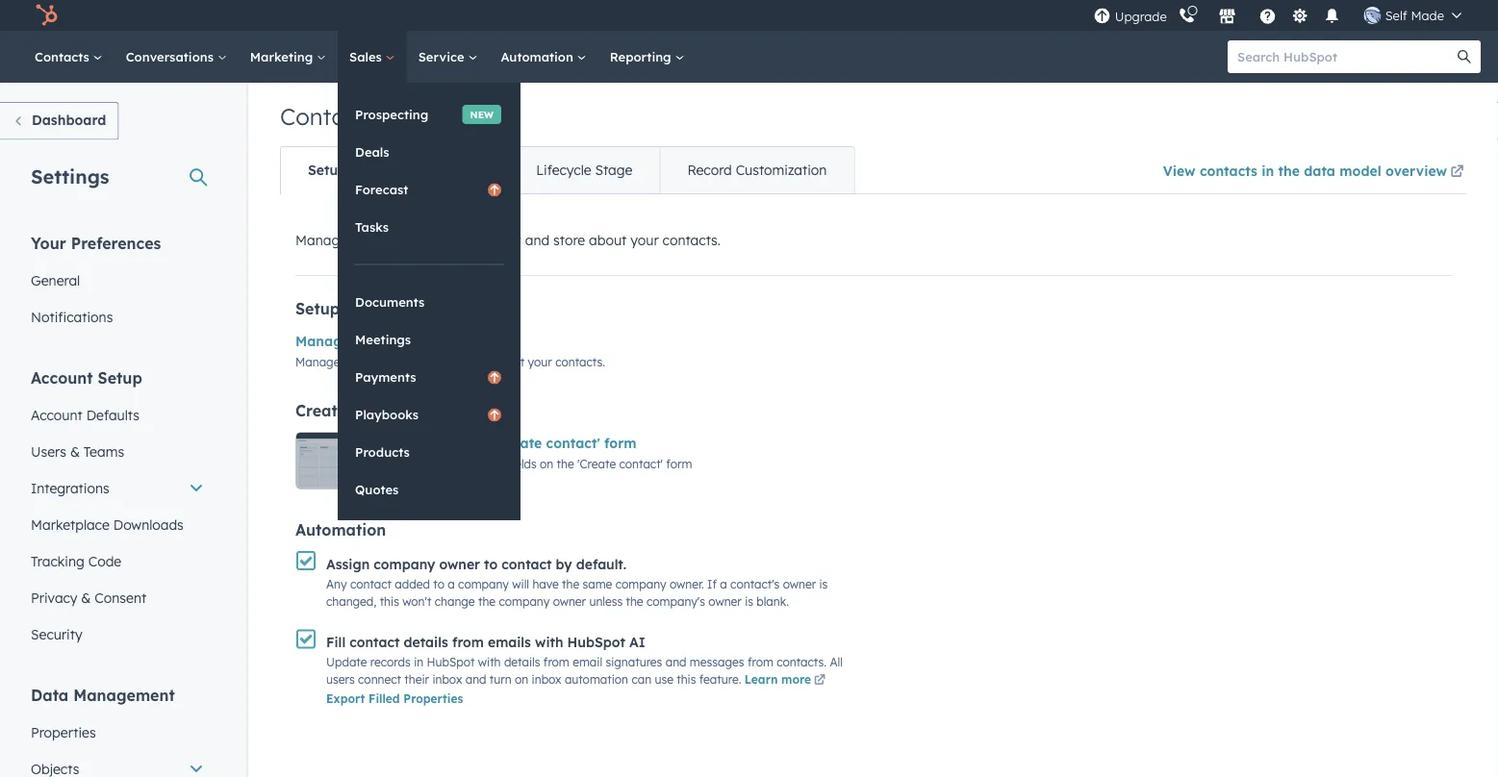 Task type: vqa. For each thing, say whether or not it's contained in the screenshot.
right INBOX
yes



Task type: locate. For each thing, give the bounding box(es) containing it.
0 vertical spatial to
[[484, 556, 498, 572]]

0 horizontal spatial contacts.
[[555, 355, 605, 369]]

contacts. inside manage contact properties manage the information you collect about your contacts.
[[555, 355, 605, 369]]

account up users
[[31, 407, 83, 423]]

0 vertical spatial is
[[819, 577, 828, 592]]

0 vertical spatial on
[[540, 457, 554, 471]]

use
[[655, 673, 674, 687]]

0 horizontal spatial in
[[414, 656, 424, 670]]

link opens in a new window image
[[1451, 161, 1464, 184], [814, 673, 826, 690], [814, 676, 826, 687]]

account setup
[[31, 368, 142, 387]]

settings link
[[1288, 5, 1312, 26]]

record customization
[[688, 162, 827, 179]]

1 vertical spatial account
[[31, 407, 83, 423]]

1 vertical spatial collect
[[454, 355, 489, 369]]

have
[[533, 577, 559, 592]]

information down forecast link
[[375, 232, 450, 249]]

0 horizontal spatial &
[[70, 443, 80, 460]]

1 vertical spatial on
[[515, 673, 529, 687]]

0 horizontal spatial on
[[515, 673, 529, 687]]

your up customize the 'create contact' form link
[[528, 355, 552, 369]]

automation link
[[489, 31, 598, 83]]

1 horizontal spatial and
[[525, 232, 550, 249]]

0 horizontal spatial automation
[[295, 521, 386, 540]]

navigation
[[280, 146, 855, 194]]

hubspot up "their"
[[427, 656, 475, 670]]

documents
[[355, 294, 425, 310]]

1 horizontal spatial inbox
[[532, 673, 562, 687]]

view contacts in the data model overview link
[[1163, 150, 1468, 193]]

calling icon button
[[1171, 3, 1204, 28]]

in left data
[[1262, 162, 1274, 179]]

manage left tasks
[[295, 232, 348, 249]]

general
[[31, 272, 80, 289]]

added
[[395, 577, 430, 592]]

with right the emails
[[535, 634, 563, 651]]

contacts
[[35, 49, 93, 64], [280, 102, 378, 131]]

inbox right turn
[[532, 673, 562, 687]]

this
[[380, 595, 399, 609], [677, 673, 696, 687]]

& inside users & teams link
[[70, 443, 80, 460]]

this right use
[[677, 673, 696, 687]]

0 vertical spatial this
[[380, 595, 399, 609]]

view
[[1163, 162, 1196, 179]]

downloads
[[113, 516, 184, 533]]

1 horizontal spatial 'create
[[578, 457, 616, 471]]

1 vertical spatial contacts.
[[555, 355, 605, 369]]

1 horizontal spatial a
[[720, 577, 727, 592]]

details down the emails
[[504, 656, 540, 670]]

owner down the have
[[553, 595, 586, 609]]

in up "their"
[[414, 656, 424, 670]]

and left turn
[[466, 673, 486, 687]]

1 horizontal spatial on
[[540, 457, 554, 471]]

notifications link
[[19, 299, 216, 335]]

contacts for creating
[[367, 401, 433, 421]]

0 horizontal spatial inbox
[[432, 673, 462, 687]]

sales menu
[[338, 83, 521, 521]]

inbox
[[432, 673, 462, 687], [532, 673, 562, 687]]

1 vertical spatial &
[[81, 589, 91, 606]]

this inside the "update records in hubspot with details from email signatures and messages from contacts. all users connect their inbox and turn on inbox automation can use this feature."
[[677, 673, 696, 687]]

1 horizontal spatial automation
[[501, 49, 577, 64]]

your inside manage contact properties manage the information you collect about your contacts.
[[528, 355, 552, 369]]

1 vertical spatial is
[[745, 595, 754, 609]]

account inside "link"
[[31, 407, 83, 423]]

contacts down payments
[[367, 401, 433, 421]]

hubspot inside the "update records in hubspot with details from email signatures and messages from contacts. all users connect their inbox and turn on inbox automation can use this feature."
[[427, 656, 475, 670]]

your
[[31, 233, 66, 253]]

0 vertical spatial account
[[31, 368, 93, 387]]

and
[[525, 232, 550, 249], [666, 656, 687, 670], [466, 673, 486, 687]]

2 vertical spatial contacts.
[[777, 656, 827, 670]]

0 vertical spatial setup
[[308, 162, 347, 179]]

from up learn
[[748, 656, 774, 670]]

0 vertical spatial contacts
[[1200, 162, 1258, 179]]

this inside assign company owner to contact by default. any contact added to a company will have the same company owner. if a contact's owner is changed, this won't change the company owner unless the company's owner is blank.
[[380, 595, 399, 609]]

manage left meetings on the left top
[[295, 333, 350, 350]]

1 horizontal spatial this
[[677, 673, 696, 687]]

the right the fields
[[557, 457, 574, 471]]

1 horizontal spatial properties
[[404, 692, 463, 706]]

1 vertical spatial contacts
[[367, 401, 433, 421]]

your preferences
[[31, 233, 161, 253]]

3 manage from the top
[[295, 355, 340, 369]]

navigation containing setup
[[280, 146, 855, 194]]

0 vertical spatial your
[[631, 232, 659, 249]]

contacts for view
[[1200, 162, 1258, 179]]

more
[[782, 673, 811, 687]]

store
[[553, 232, 585, 249]]

a up change
[[448, 577, 455, 592]]

data management element
[[19, 685, 216, 778]]

change
[[435, 595, 475, 609]]

0 horizontal spatial you
[[431, 355, 451, 369]]

2 horizontal spatial and
[[666, 656, 687, 670]]

products link
[[338, 434, 521, 471]]

0 vertical spatial information
[[375, 232, 450, 249]]

link opens in a new window image inside the view contacts in the data model overview link
[[1451, 161, 1464, 184]]

on right the fields
[[540, 457, 554, 471]]

tracking code
[[31, 553, 121, 570]]

0 horizontal spatial your
[[528, 355, 552, 369]]

1 manage from the top
[[295, 232, 348, 249]]

marketing
[[250, 49, 317, 64]]

account up 'account defaults'
[[31, 368, 93, 387]]

from left the emails
[[452, 634, 484, 651]]

contacts up setup link
[[280, 102, 378, 131]]

hubspot up email
[[567, 634, 625, 651]]

0 vertical spatial contact'
[[546, 435, 600, 452]]

& right privacy
[[81, 589, 91, 606]]

new
[[470, 108, 494, 120]]

quotes link
[[338, 472, 521, 508]]

edit
[[484, 457, 504, 471]]

contacts. inside the "update records in hubspot with details from email signatures and messages from contacts. all users connect their inbox and turn on inbox automation can use this feature."
[[777, 656, 827, 670]]

0 vertical spatial &
[[70, 443, 80, 460]]

your right store
[[631, 232, 659, 249]]

the up or
[[469, 435, 490, 452]]

turn
[[490, 673, 512, 687]]

information up payments
[[364, 355, 428, 369]]

contacts.
[[663, 232, 721, 249], [555, 355, 605, 369], [777, 656, 827, 670]]

0 vertical spatial automation
[[501, 49, 577, 64]]

1 horizontal spatial contacts.
[[663, 232, 721, 249]]

1 vertical spatial in
[[414, 656, 424, 670]]

export filled properties
[[326, 692, 463, 706]]

0 horizontal spatial form
[[604, 435, 637, 452]]

1 vertical spatial your
[[528, 355, 552, 369]]

account for account defaults
[[31, 407, 83, 423]]

management
[[73, 686, 175, 705]]

contact up payments
[[354, 333, 405, 350]]

to left by
[[484, 556, 498, 572]]

collect down properties
[[454, 355, 489, 369]]

tasks link
[[338, 209, 521, 245]]

1 vertical spatial you
[[431, 355, 451, 369]]

0 vertical spatial 'create
[[494, 435, 542, 452]]

changed,
[[326, 595, 377, 609]]

help button
[[1252, 0, 1284, 31]]

tracking
[[31, 553, 84, 570]]

1 vertical spatial with
[[478, 656, 501, 670]]

automation right service link
[[501, 49, 577, 64]]

0 horizontal spatial contacts
[[35, 49, 93, 64]]

1 horizontal spatial to
[[484, 556, 498, 572]]

1 vertical spatial properties
[[31, 724, 96, 741]]

2 horizontal spatial contacts.
[[777, 656, 827, 670]]

company down will
[[499, 595, 550, 609]]

manage contact properties link
[[295, 333, 479, 350]]

by
[[556, 556, 572, 572]]

Search HubSpot search field
[[1228, 40, 1464, 73]]

0 vertical spatial you
[[453, 232, 477, 249]]

record customization link
[[660, 147, 854, 193]]

link opens in a new window image
[[1451, 166, 1464, 179]]

menu
[[1092, 0, 1475, 31]]

about up customize the 'create contact' form link
[[492, 355, 525, 369]]

0 vertical spatial with
[[535, 634, 563, 651]]

link opens in a new window image inside learn more link
[[814, 676, 826, 687]]

automation up assign
[[295, 521, 386, 540]]

marketing link
[[238, 31, 338, 83]]

1 vertical spatial contact'
[[619, 457, 663, 471]]

from
[[452, 634, 484, 651], [544, 656, 570, 670], [748, 656, 774, 670]]

conversations
[[126, 49, 217, 64]]

properties inside data management element
[[31, 724, 96, 741]]

2 account from the top
[[31, 407, 83, 423]]

& right users
[[70, 443, 80, 460]]

privacy
[[31, 589, 77, 606]]

automation
[[565, 673, 628, 687]]

collect left store
[[481, 232, 521, 249]]

properties down "their"
[[404, 692, 463, 706]]

deals link
[[338, 134, 521, 170]]

on right turn
[[515, 673, 529, 687]]

1 vertical spatial form
[[666, 457, 692, 471]]

self made
[[1386, 7, 1445, 23]]

code
[[88, 553, 121, 570]]

collect inside manage contact properties manage the information you collect about your contacts.
[[454, 355, 489, 369]]

'create right the fields
[[578, 457, 616, 471]]

preferences
[[71, 233, 161, 253]]

learn more link
[[745, 673, 829, 690]]

2 vertical spatial manage
[[295, 355, 340, 369]]

from left email
[[544, 656, 570, 670]]

the up payments
[[343, 355, 361, 369]]

'create up the fields
[[494, 435, 542, 452]]

emails
[[488, 634, 531, 651]]

link opens in a new window image for view contacts in the data model overview
[[1451, 161, 1464, 184]]

privacy & consent link
[[19, 580, 216, 616]]

and up use
[[666, 656, 687, 670]]

settings image
[[1292, 8, 1309, 26]]

1 vertical spatial information
[[364, 355, 428, 369]]

details inside the "update records in hubspot with details from email signatures and messages from contacts. all users connect their inbox and turn on inbox automation can use this feature."
[[504, 656, 540, 670]]

0 vertical spatial manage
[[295, 232, 348, 249]]

1 horizontal spatial hubspot
[[567, 634, 625, 651]]

company up change
[[458, 577, 509, 592]]

1 horizontal spatial contacts
[[280, 102, 378, 131]]

details up "their"
[[404, 634, 448, 651]]

contact up will
[[502, 556, 552, 572]]

0 horizontal spatial properties
[[31, 724, 96, 741]]

you inside manage contact properties manage the information you collect about your contacts.
[[431, 355, 451, 369]]

the right change
[[478, 595, 496, 609]]

any
[[326, 577, 347, 592]]

automation
[[501, 49, 577, 64], [295, 521, 386, 540]]

account
[[31, 368, 93, 387], [31, 407, 83, 423]]

messages
[[690, 656, 744, 670]]

1 horizontal spatial contacts
[[1200, 162, 1258, 179]]

is right contact's
[[819, 577, 828, 592]]

properties down data
[[31, 724, 96, 741]]

& inside the privacy & consent link
[[81, 589, 91, 606]]

a right if
[[720, 577, 727, 592]]

1 vertical spatial this
[[677, 673, 696, 687]]

won't
[[403, 595, 431, 609]]

1 horizontal spatial details
[[504, 656, 540, 670]]

contacts down hubspot link
[[35, 49, 93, 64]]

link opens in a new window image for learn more
[[814, 673, 826, 690]]

contacts right view
[[1200, 162, 1258, 179]]

with up turn
[[478, 656, 501, 670]]

1 horizontal spatial in
[[1262, 162, 1274, 179]]

inbox right "their"
[[432, 673, 462, 687]]

your
[[631, 232, 659, 249], [528, 355, 552, 369]]

you
[[453, 232, 477, 249], [431, 355, 451, 369]]

creating contacts
[[295, 401, 433, 421]]

lifecycle stage
[[536, 162, 633, 179]]

2 a from the left
[[720, 577, 727, 592]]

customize
[[394, 435, 464, 452]]

0 horizontal spatial contact'
[[546, 435, 600, 452]]

manage up creating on the bottom of page
[[295, 355, 340, 369]]

0 vertical spatial properties
[[404, 692, 463, 706]]

about right store
[[589, 232, 627, 249]]

0 horizontal spatial with
[[478, 656, 501, 670]]

2 manage from the top
[[295, 333, 350, 350]]

all
[[830, 656, 843, 670]]

company
[[374, 556, 435, 572], [458, 577, 509, 592], [616, 577, 667, 592], [499, 595, 550, 609]]

fill contact details from emails with hubspot ai
[[326, 634, 646, 651]]

records
[[370, 656, 411, 670]]

1 horizontal spatial about
[[589, 232, 627, 249]]

upgrade image
[[1094, 8, 1111, 26]]

and left store
[[525, 232, 550, 249]]

1 account from the top
[[31, 368, 93, 387]]

marketplaces image
[[1219, 9, 1236, 26]]

0 vertical spatial hubspot
[[567, 634, 625, 651]]

'create
[[494, 435, 542, 452], [578, 457, 616, 471]]

1 vertical spatial manage
[[295, 333, 350, 350]]

you down properties
[[431, 355, 451, 369]]

account defaults link
[[19, 397, 216, 434]]

0 vertical spatial contacts
[[35, 49, 93, 64]]

0 vertical spatial in
[[1262, 162, 1274, 179]]

0 horizontal spatial about
[[492, 355, 525, 369]]

properties
[[404, 692, 463, 706], [31, 724, 96, 741]]

meetings
[[355, 332, 411, 347]]

hubspot link
[[23, 4, 72, 27]]

0 horizontal spatial this
[[380, 595, 399, 609]]

this left won't at left
[[380, 595, 399, 609]]

0 horizontal spatial hubspot
[[427, 656, 475, 670]]

1 horizontal spatial is
[[819, 577, 828, 592]]

on inside customize the 'create contact' form add, remove, or edit fields on the 'create contact' form
[[540, 457, 554, 471]]

is down contact's
[[745, 595, 754, 609]]

0 horizontal spatial details
[[404, 634, 448, 651]]

reporting
[[610, 49, 675, 64]]

view contacts in the data model overview
[[1163, 162, 1447, 179]]

1 vertical spatial automation
[[295, 521, 386, 540]]

in inside the "update records in hubspot with details from email signatures and messages from contacts. all users connect their inbox and turn on inbox automation can use this feature."
[[414, 656, 424, 670]]

made
[[1411, 7, 1445, 23]]

to up change
[[433, 577, 445, 592]]

1 vertical spatial to
[[433, 577, 445, 592]]

0 horizontal spatial a
[[448, 577, 455, 592]]

you down forecast link
[[453, 232, 477, 249]]



Task type: describe. For each thing, give the bounding box(es) containing it.
on inside the "update records in hubspot with details from email signatures and messages from contacts. all users connect their inbox and turn on inbox automation can use this feature."
[[515, 673, 529, 687]]

forecast link
[[338, 171, 521, 208]]

1 vertical spatial setup
[[295, 299, 340, 319]]

manage for manage contact properties manage the information you collect about your contacts.
[[295, 333, 350, 350]]

search button
[[1448, 40, 1481, 73]]

0 vertical spatial form
[[604, 435, 637, 452]]

contact up records
[[350, 634, 400, 651]]

playbooks
[[355, 407, 419, 423]]

0 vertical spatial collect
[[481, 232, 521, 249]]

0 vertical spatial and
[[525, 232, 550, 249]]

0 vertical spatial contacts.
[[663, 232, 721, 249]]

0 vertical spatial details
[[404, 634, 448, 651]]

company up the company's
[[616, 577, 667, 592]]

1 horizontal spatial your
[[631, 232, 659, 249]]

account setup element
[[19, 367, 216, 653]]

calling icon image
[[1179, 7, 1196, 25]]

your preferences element
[[19, 232, 216, 335]]

ai
[[629, 634, 646, 651]]

manage contact properties manage the information you collect about your contacts.
[[295, 333, 605, 369]]

notifications button
[[1316, 0, 1349, 31]]

information inside manage contact properties manage the information you collect about your contacts.
[[364, 355, 428, 369]]

customize the 'create contact' form add, remove, or edit fields on the 'create contact' form
[[394, 435, 692, 471]]

creating
[[295, 401, 362, 421]]

1 inbox from the left
[[432, 673, 462, 687]]

model
[[1340, 162, 1382, 179]]

properties inside button
[[404, 692, 463, 706]]

the left data
[[1278, 162, 1300, 179]]

help image
[[1259, 9, 1277, 26]]

default.
[[576, 556, 627, 572]]

company up added
[[374, 556, 435, 572]]

0 vertical spatial about
[[589, 232, 627, 249]]

notifications image
[[1324, 9, 1341, 26]]

1 a from the left
[[448, 577, 455, 592]]

1 horizontal spatial contact'
[[619, 457, 663, 471]]

or
[[469, 457, 480, 471]]

search image
[[1458, 50, 1471, 64]]

integrations
[[31, 480, 109, 497]]

users
[[326, 673, 355, 687]]

0 horizontal spatial 'create
[[494, 435, 542, 452]]

1 vertical spatial 'create
[[578, 457, 616, 471]]

menu containing self made
[[1092, 0, 1475, 31]]

1 horizontal spatial form
[[666, 457, 692, 471]]

owner up change
[[439, 556, 480, 572]]

export filled properties button
[[326, 690, 463, 708]]

1 vertical spatial contacts
[[280, 102, 378, 131]]

contacts inside contacts link
[[35, 49, 93, 64]]

quotes
[[355, 482, 399, 498]]

security link
[[19, 616, 216, 653]]

can
[[632, 673, 652, 687]]

prospecting
[[355, 106, 429, 122]]

conversations link
[[114, 31, 238, 83]]

sales
[[349, 49, 386, 64]]

update
[[326, 656, 367, 670]]

products
[[355, 444, 410, 460]]

properties
[[409, 333, 479, 350]]

their
[[405, 673, 429, 687]]

assign
[[326, 556, 370, 572]]

account for account setup
[[31, 368, 93, 387]]

meetings link
[[338, 322, 521, 358]]

will
[[512, 577, 529, 592]]

with inside the "update records in hubspot with details from email signatures and messages from contacts. all users connect their inbox and turn on inbox automation can use this feature."
[[478, 656, 501, 670]]

learn more
[[745, 673, 811, 687]]

fill
[[326, 634, 346, 651]]

1 horizontal spatial with
[[535, 634, 563, 651]]

2 inbox from the left
[[532, 673, 562, 687]]

& for users
[[70, 443, 80, 460]]

manage for manage the information you collect and store about your contacts.
[[295, 232, 348, 249]]

filled
[[369, 692, 400, 706]]

payments link
[[338, 359, 521, 396]]

about inside manage contact properties manage the information you collect about your contacts.
[[492, 355, 525, 369]]

connect
[[358, 673, 401, 687]]

the down forecast
[[351, 232, 372, 249]]

marketplace downloads link
[[19, 507, 216, 543]]

assign company owner to contact by default. any contact added to a company will have the same company owner. if a contact's owner is changed, this won't change the company owner unless the company's owner is blank.
[[326, 556, 828, 609]]

2 horizontal spatial from
[[748, 656, 774, 670]]

2 vertical spatial setup
[[98, 368, 142, 387]]

fields
[[508, 457, 537, 471]]

0 horizontal spatial to
[[433, 577, 445, 592]]

1 horizontal spatial you
[[453, 232, 477, 249]]

notifications
[[31, 308, 113, 325]]

0 horizontal spatial from
[[452, 634, 484, 651]]

marketplace
[[31, 516, 110, 533]]

1 vertical spatial and
[[666, 656, 687, 670]]

properties link
[[19, 715, 216, 751]]

privacy & consent
[[31, 589, 146, 606]]

this for with
[[677, 673, 696, 687]]

teams
[[84, 443, 124, 460]]

data
[[1304, 162, 1336, 179]]

ruby anderson image
[[1364, 7, 1382, 24]]

the inside manage contact properties manage the information you collect about your contacts.
[[343, 355, 361, 369]]

contact up changed,
[[350, 577, 392, 592]]

contacts link
[[23, 31, 114, 83]]

owner down if
[[709, 595, 742, 609]]

the right unless
[[626, 595, 643, 609]]

lifecycle
[[536, 162, 591, 179]]

2 vertical spatial and
[[466, 673, 486, 687]]

hubspot image
[[35, 4, 58, 27]]

remove,
[[422, 457, 466, 471]]

service link
[[407, 31, 489, 83]]

marketplaces button
[[1208, 0, 1248, 31]]

customization
[[736, 162, 827, 179]]

the down by
[[562, 577, 579, 592]]

if
[[707, 577, 717, 592]]

customize the 'create contact' form link
[[394, 435, 637, 452]]

1 horizontal spatial from
[[544, 656, 570, 670]]

& for privacy
[[81, 589, 91, 606]]

email
[[573, 656, 603, 670]]

owner.
[[670, 577, 704, 592]]

same
[[583, 577, 612, 592]]

reporting link
[[598, 31, 696, 83]]

feature.
[[699, 673, 741, 687]]

self made button
[[1353, 0, 1473, 31]]

unless
[[589, 595, 623, 609]]

in for hubspot
[[414, 656, 424, 670]]

integrations button
[[19, 470, 216, 507]]

tracking code link
[[19, 543, 216, 580]]

export
[[326, 692, 365, 706]]

users
[[31, 443, 66, 460]]

this for contact
[[380, 595, 399, 609]]

setup link
[[281, 147, 373, 193]]

data management
[[31, 686, 175, 705]]

contact inside manage contact properties manage the information you collect about your contacts.
[[354, 333, 405, 350]]

documents link
[[338, 284, 521, 321]]

consent
[[95, 589, 146, 606]]

forecast
[[355, 181, 408, 197]]

stage
[[595, 162, 633, 179]]

setup inside navigation
[[308, 162, 347, 179]]

in for the
[[1262, 162, 1274, 179]]

general link
[[19, 262, 216, 299]]

manage the information you collect and store about your contacts.
[[295, 232, 721, 249]]

settings
[[31, 164, 109, 188]]

blank.
[[757, 595, 789, 609]]

0 horizontal spatial is
[[745, 595, 754, 609]]

owner up blank.
[[783, 577, 816, 592]]



